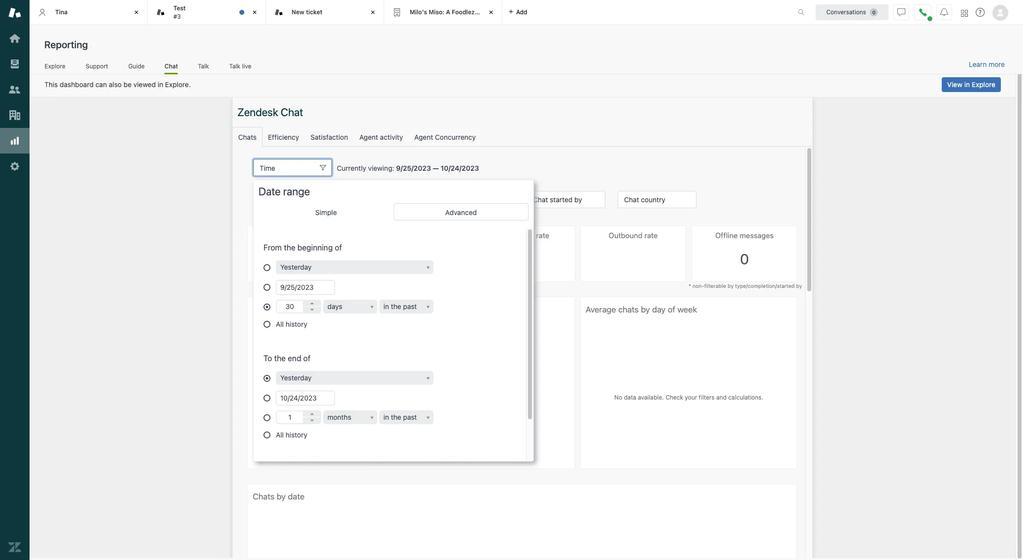 Task type: vqa. For each thing, say whether or not it's contained in the screenshot.
Talk live 'Talk'
yes



Task type: describe. For each thing, give the bounding box(es) containing it.
learn more
[[969, 60, 1005, 69]]

get help image
[[976, 8, 985, 17]]

learn
[[969, 60, 987, 69]]

ticket
[[306, 8, 323, 16]]

main element
[[0, 0, 30, 561]]

can
[[95, 80, 107, 89]]

talk live
[[229, 62, 251, 70]]

new ticket
[[292, 8, 323, 16]]

view in explore
[[947, 80, 996, 89]]

conversations
[[827, 8, 866, 16]]

reporting image
[[8, 135, 21, 147]]

talk link
[[198, 62, 209, 73]]

zendesk products image
[[961, 10, 968, 17]]

view
[[947, 80, 963, 89]]

chat
[[165, 62, 178, 70]]

be
[[124, 80, 132, 89]]

more
[[989, 60, 1005, 69]]

talk for talk
[[198, 62, 209, 70]]

support
[[86, 62, 108, 70]]

talk live link
[[229, 62, 252, 73]]

tina
[[55, 8, 68, 16]]

zendesk image
[[8, 542, 21, 554]]

view in explore button
[[942, 77, 1001, 92]]

a
[[446, 8, 450, 16]]

subsidiary
[[476, 8, 507, 16]]

chat link
[[165, 62, 178, 74]]

test
[[173, 4, 186, 12]]

reporting
[[44, 39, 88, 50]]

add
[[516, 8, 527, 16]]

tab containing test
[[148, 0, 266, 25]]

this
[[44, 80, 58, 89]]

this dashboard can also be viewed in explore.
[[44, 80, 191, 89]]



Task type: locate. For each thing, give the bounding box(es) containing it.
in right view
[[965, 80, 970, 89]]

1 horizontal spatial talk
[[229, 62, 240, 70]]

1 horizontal spatial explore
[[972, 80, 996, 89]]

close image for milo's miso: a foodlez subsidiary
[[486, 7, 496, 17]]

1 vertical spatial explore
[[972, 80, 996, 89]]

support link
[[85, 62, 108, 73]]

0 horizontal spatial in
[[158, 80, 163, 89]]

guide link
[[128, 62, 145, 73]]

talk right chat
[[198, 62, 209, 70]]

close image inside milo's miso: a foodlez subsidiary tab
[[486, 7, 496, 17]]

2 close image from the left
[[368, 7, 378, 17]]

close image
[[132, 7, 141, 17]]

views image
[[8, 58, 21, 70]]

#3
[[173, 13, 181, 20]]

explore up this
[[45, 62, 65, 70]]

dashboard
[[60, 80, 94, 89]]

tab
[[148, 0, 266, 25]]

close image left milo's
[[368, 7, 378, 17]]

explore down learn more link
[[972, 80, 996, 89]]

talk
[[198, 62, 209, 70], [229, 62, 240, 70]]

guide
[[128, 62, 145, 70]]

miso:
[[429, 8, 445, 16]]

viewed
[[133, 80, 156, 89]]

in
[[158, 80, 163, 89], [965, 80, 970, 89]]

0 vertical spatial explore
[[45, 62, 65, 70]]

1 in from the left
[[158, 80, 163, 89]]

foodlez
[[452, 8, 475, 16]]

milo's miso: a foodlez subsidiary tab
[[384, 0, 507, 25]]

explore link
[[44, 62, 66, 73]]

1 horizontal spatial in
[[965, 80, 970, 89]]

also
[[109, 80, 122, 89]]

1 horizontal spatial close image
[[368, 7, 378, 17]]

0 horizontal spatial close image
[[250, 7, 260, 17]]

talk left live
[[229, 62, 240, 70]]

2 horizontal spatial close image
[[486, 7, 496, 17]]

explore
[[45, 62, 65, 70], [972, 80, 996, 89]]

admin image
[[8, 160, 21, 173]]

new ticket tab
[[266, 0, 384, 25]]

2 in from the left
[[965, 80, 970, 89]]

in inside the view in explore button
[[965, 80, 970, 89]]

learn more link
[[969, 60, 1005, 69]]

2 talk from the left
[[229, 62, 240, 70]]

close image
[[250, 7, 260, 17], [368, 7, 378, 17], [486, 7, 496, 17]]

customers image
[[8, 83, 21, 96]]

1 close image from the left
[[250, 7, 260, 17]]

talk inside 'link'
[[198, 62, 209, 70]]

new
[[292, 8, 304, 16]]

explore inside button
[[972, 80, 996, 89]]

button displays agent's chat status as invisible. image
[[898, 8, 906, 16]]

0 horizontal spatial talk
[[198, 62, 209, 70]]

explore.
[[165, 80, 191, 89]]

conversations button
[[816, 4, 889, 20]]

1 talk from the left
[[198, 62, 209, 70]]

zendesk support image
[[8, 6, 21, 19]]

close image left add popup button
[[486, 7, 496, 17]]

organizations image
[[8, 109, 21, 122]]

close image left new
[[250, 7, 260, 17]]

3 close image from the left
[[486, 7, 496, 17]]

milo's
[[410, 8, 427, 16]]

tabs tab list
[[30, 0, 788, 25]]

0 horizontal spatial explore
[[45, 62, 65, 70]]

milo's miso: a foodlez subsidiary
[[410, 8, 507, 16]]

get started image
[[8, 32, 21, 45]]

notifications image
[[941, 8, 949, 16]]

live
[[242, 62, 251, 70]]

add button
[[503, 0, 533, 24]]

close image inside new ticket tab
[[368, 7, 378, 17]]

talk for talk live
[[229, 62, 240, 70]]

close image for new ticket
[[368, 7, 378, 17]]

test #3
[[173, 4, 186, 20]]

in right the viewed
[[158, 80, 163, 89]]

tina tab
[[30, 0, 148, 25]]



